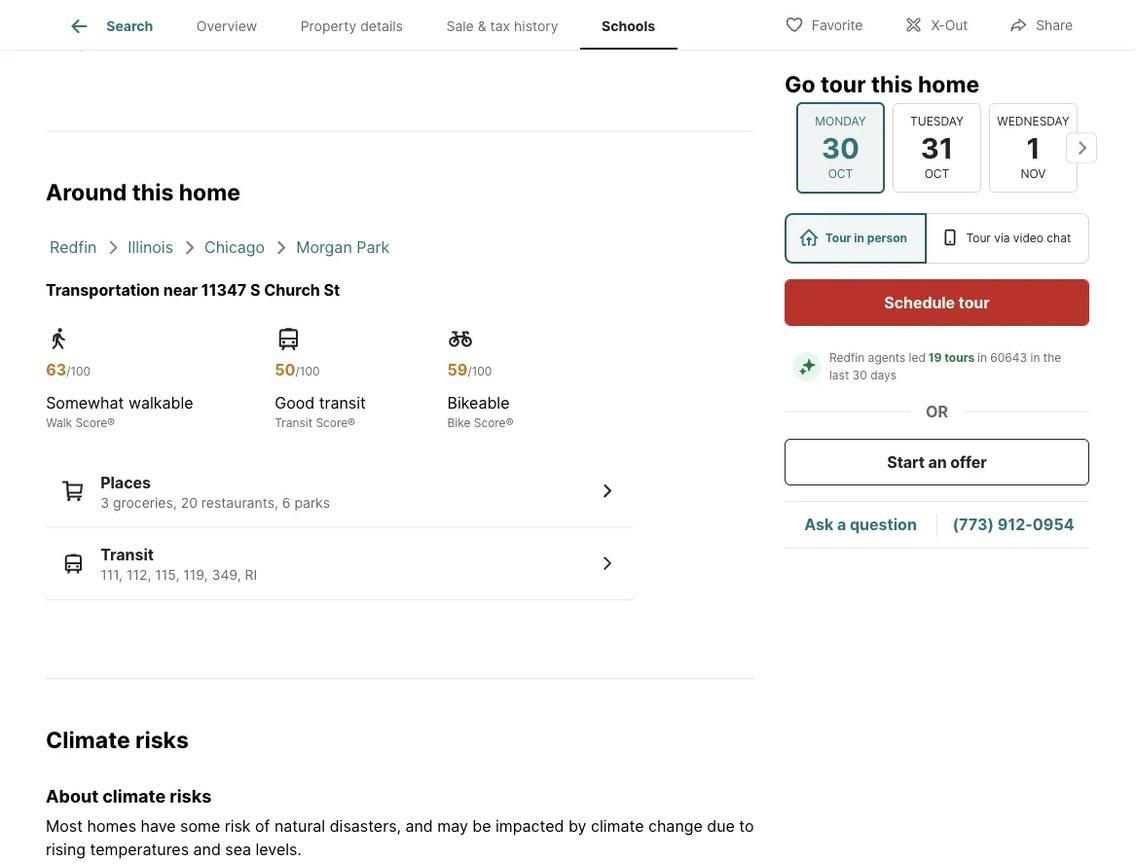 Task type: vqa. For each thing, say whether or not it's contained in the screenshot.
near at the top left
yes



Task type: describe. For each thing, give the bounding box(es) containing it.
/100 for 50
[[296, 365, 320, 379]]

s
[[250, 281, 261, 300]]

in the last 30 days
[[830, 351, 1065, 383]]

good transit transit score ®
[[275, 394, 366, 431]]

around this home
[[46, 179, 240, 207]]

walkable
[[128, 394, 193, 413]]

® inside bikeable bike score ®
[[506, 417, 514, 431]]

out
[[945, 17, 968, 34]]

favorite button
[[768, 4, 880, 44]]

illinois link
[[128, 238, 173, 257]]

go
[[785, 70, 816, 97]]

schedule
[[885, 293, 955, 312]]

x-out
[[931, 17, 968, 34]]

® for walkable
[[107, 417, 115, 431]]

to inside guaranteed to be accurate. to verify school enrollment eligibility, contact the school district directly.
[[277, 20, 288, 34]]

in inside in the last 30 days
[[1031, 351, 1040, 365]]

and inside school service boundaries are intended to be used as a reference only; they may change and are not
[[144, 20, 165, 34]]

led
[[909, 351, 926, 365]]

redfin agents led 19 tours in 60643
[[830, 351, 1028, 365]]

homes
[[87, 818, 136, 837]]

59 /100
[[448, 361, 492, 380]]

directly.
[[46, 38, 90, 52]]

person
[[867, 231, 908, 245]]

sea
[[225, 842, 251, 861]]

somewhat walkable walk score ®
[[46, 394, 193, 431]]

50 /100
[[275, 361, 320, 380]]

district
[[676, 20, 715, 34]]

enrollment
[[454, 20, 512, 34]]

may inside school service boundaries are intended to be used as a reference only; they may change and are not
[[73, 20, 96, 34]]

31
[[921, 131, 954, 165]]

the inside guaranteed to be accurate. to verify school enrollment eligibility, contact the school district directly.
[[615, 20, 634, 34]]

morgan park link
[[296, 238, 390, 257]]

&
[[478, 18, 487, 34]]

disasters,
[[330, 818, 401, 837]]

not inside school service boundaries are intended to be used as a reference only; they may change and are not
[[189, 20, 207, 34]]

schedule tour
[[885, 293, 990, 312]]

restaurants,
[[201, 495, 278, 512]]

0 vertical spatial risks
[[135, 727, 189, 754]]

change for due
[[649, 818, 703, 837]]

as
[[635, 3, 648, 17]]

guarantee
[[199, 3, 255, 17]]

sale & tax history
[[446, 18, 559, 34]]

natural
[[275, 818, 325, 837]]

tour for tour via video chat
[[967, 231, 991, 245]]

school service boundaries are intended to be used as a reference only; they may change and are not
[[46, 3, 743, 34]]

video
[[1014, 231, 1044, 245]]

a inside school service boundaries are intended to be used as a reference only; they may change and are not
[[651, 3, 658, 17]]

share button
[[993, 4, 1090, 44]]

somewhat
[[46, 394, 124, 413]]

climate
[[46, 727, 130, 754]]

912-
[[998, 516, 1033, 535]]

2 school from the left
[[637, 20, 673, 34]]

chat
[[1047, 231, 1072, 245]]

1 vertical spatial home
[[179, 179, 240, 207]]

by
[[569, 818, 587, 837]]

/100 for 59
[[468, 365, 492, 379]]

tour for tour in person
[[826, 231, 852, 245]]

60643
[[991, 351, 1028, 365]]

tour via video chat option
[[927, 213, 1090, 264]]

property details tab
[[279, 3, 425, 50]]

to
[[363, 20, 377, 34]]

63
[[46, 361, 66, 380]]

sale
[[446, 18, 474, 34]]

about
[[46, 787, 98, 808]]

349,
[[212, 568, 241, 584]]

or
[[185, 3, 196, 17]]

30 inside in the last 30 days
[[853, 369, 867, 383]]

(773) 912-0954 link
[[953, 516, 1075, 535]]

0 horizontal spatial this
[[132, 179, 174, 207]]

2 horizontal spatial and
[[406, 818, 433, 837]]

morgan
[[296, 238, 352, 257]]

places 3 groceries, 20 restaurants, 6 parks
[[100, 474, 330, 512]]

to inside "most homes have some risk of natural disasters, and may be impacted by climate change due to rising temperatures and sea levels."
[[739, 818, 754, 837]]

agents
[[868, 351, 906, 365]]

ask
[[805, 516, 834, 535]]

30 inside monday 30 oct
[[822, 131, 860, 165]]

transit inside transit 111, 112, 115, 119, 349, ri
[[100, 546, 154, 565]]

history
[[514, 18, 559, 34]]

1 horizontal spatial are
[[500, 3, 518, 17]]

guaranteed to be accurate. to verify school enrollment eligibility, contact the school district directly.
[[46, 20, 715, 52]]

property
[[301, 18, 357, 34]]

around
[[46, 179, 127, 207]]

church
[[264, 281, 320, 300]]

st
[[324, 281, 340, 300]]

63 /100
[[46, 361, 91, 380]]

score inside bikeable bike score ®
[[474, 417, 506, 431]]

tour in person
[[826, 231, 908, 245]]

used
[[605, 3, 632, 17]]

tab list containing search
[[46, 0, 693, 50]]

2 vertical spatial and
[[193, 842, 221, 861]]

redfin for redfin does not endorse or guarantee this information.
[[46, 3, 81, 17]]

score for good
[[316, 417, 348, 431]]

search link
[[67, 15, 153, 38]]

most homes have some risk of natural disasters, and may be impacted by climate change due to rising temperatures and sea levels.
[[46, 818, 754, 861]]

impacted
[[496, 818, 564, 837]]

service
[[392, 3, 432, 17]]

2 horizontal spatial this
[[871, 70, 913, 97]]

places
[[100, 474, 151, 493]]

tour for schedule
[[959, 293, 990, 312]]

50
[[275, 361, 296, 380]]

be inside "most homes have some risk of natural disasters, and may be impacted by climate change due to rising temperatures and sea levels."
[[473, 818, 491, 837]]

an
[[929, 453, 947, 472]]

bikeable
[[448, 394, 510, 413]]



Task type: locate. For each thing, give the bounding box(es) containing it.
0 horizontal spatial school
[[414, 20, 451, 34]]

tour inside tour in person option
[[826, 231, 852, 245]]

search
[[106, 18, 153, 34]]

to
[[573, 3, 584, 17], [277, 20, 288, 34], [739, 818, 754, 837]]

home up "chicago" link
[[179, 179, 240, 207]]

score down transit
[[316, 417, 348, 431]]

2 ® from the left
[[348, 417, 355, 431]]

and
[[144, 20, 165, 34], [406, 818, 433, 837], [193, 842, 221, 861]]

1 tour from the left
[[826, 231, 852, 245]]

in left person
[[854, 231, 865, 245]]

go tour this home
[[785, 70, 980, 97]]

0 vertical spatial 30
[[822, 131, 860, 165]]

climate right by
[[591, 818, 644, 837]]

0 horizontal spatial not
[[115, 3, 133, 17]]

2 vertical spatial redfin
[[830, 351, 865, 365]]

1 school from the left
[[414, 20, 451, 34]]

and down some
[[193, 842, 221, 861]]

be inside school service boundaries are intended to be used as a reference only; they may change and are not
[[588, 3, 602, 17]]

1 horizontal spatial this
[[259, 3, 279, 17]]

0 horizontal spatial transit
[[100, 546, 154, 565]]

1 vertical spatial the
[[1044, 351, 1062, 365]]

3
[[100, 495, 109, 512]]

due
[[707, 818, 735, 837]]

ask a question
[[805, 516, 917, 535]]

school
[[351, 3, 389, 17]]

may inside "most homes have some risk of natural disasters, and may be impacted by climate change due to rising temperatures and sea levels."
[[438, 818, 468, 837]]

1 horizontal spatial the
[[1044, 351, 1062, 365]]

2 horizontal spatial score
[[474, 417, 506, 431]]

in
[[854, 231, 865, 245], [978, 351, 987, 365], [1031, 351, 1040, 365]]

some
[[180, 818, 220, 837]]

/100 for 63
[[66, 365, 91, 379]]

may left impacted at the bottom
[[438, 818, 468, 837]]

are
[[500, 3, 518, 17], [168, 20, 185, 34]]

1 vertical spatial not
[[189, 20, 207, 34]]

wednesday 1 nov
[[997, 114, 1070, 181]]

redfin up last
[[830, 351, 865, 365]]

last
[[830, 369, 849, 383]]

2 vertical spatial this
[[132, 179, 174, 207]]

and right 'disasters,' on the bottom
[[406, 818, 433, 837]]

0 horizontal spatial in
[[854, 231, 865, 245]]

transit up "112,"
[[100, 546, 154, 565]]

1 vertical spatial a
[[837, 516, 846, 535]]

change inside school service boundaries are intended to be used as a reference only; they may change and are not
[[100, 20, 141, 34]]

2 score from the left
[[316, 417, 348, 431]]

0 horizontal spatial a
[[651, 3, 658, 17]]

score for somewhat
[[75, 417, 107, 431]]

schools
[[602, 18, 655, 34]]

0 horizontal spatial the
[[615, 20, 634, 34]]

1 horizontal spatial school
[[637, 20, 673, 34]]

1 vertical spatial this
[[871, 70, 913, 97]]

tab list
[[46, 0, 693, 50]]

1 vertical spatial be
[[291, 20, 305, 34]]

1 horizontal spatial not
[[189, 20, 207, 34]]

2 oct from the left
[[925, 167, 950, 181]]

1 vertical spatial 30
[[853, 369, 867, 383]]

0 horizontal spatial score
[[75, 417, 107, 431]]

start an offer
[[887, 453, 987, 472]]

may down the does
[[73, 20, 96, 34]]

transit down good at top left
[[275, 417, 313, 431]]

transportation near 11347 s church st
[[46, 281, 340, 300]]

115,
[[155, 568, 179, 584]]

1 horizontal spatial /100
[[296, 365, 320, 379]]

levels.
[[256, 842, 302, 861]]

1 horizontal spatial a
[[837, 516, 846, 535]]

11347
[[201, 281, 247, 300]]

tour right schedule
[[959, 293, 990, 312]]

/100 up bikeable
[[468, 365, 492, 379]]

0 horizontal spatial oct
[[828, 167, 853, 181]]

be left impacted at the bottom
[[473, 818, 491, 837]]

0 vertical spatial home
[[918, 70, 980, 97]]

list box containing tour in person
[[785, 213, 1090, 264]]

start
[[887, 453, 925, 472]]

share
[[1036, 17, 1073, 34]]

1 horizontal spatial ®
[[348, 417, 355, 431]]

redfin does not endorse or guarantee this information.
[[46, 3, 348, 17]]

112,
[[127, 568, 151, 584]]

0 vertical spatial not
[[115, 3, 133, 17]]

2 horizontal spatial be
[[588, 3, 602, 17]]

2 /100 from the left
[[296, 365, 320, 379]]

1 vertical spatial may
[[438, 818, 468, 837]]

/100 inside 50 /100
[[296, 365, 320, 379]]

0 vertical spatial climate
[[103, 787, 166, 808]]

oct inside monday 30 oct
[[828, 167, 853, 181]]

overview tab
[[175, 3, 279, 50]]

0 horizontal spatial tour
[[821, 70, 866, 97]]

this up guaranteed
[[259, 3, 279, 17]]

redfin up they
[[46, 3, 81, 17]]

oct down 31
[[925, 167, 950, 181]]

0 vertical spatial may
[[73, 20, 96, 34]]

2 horizontal spatial in
[[1031, 351, 1040, 365]]

0 vertical spatial be
[[588, 3, 602, 17]]

0 horizontal spatial may
[[73, 20, 96, 34]]

® inside somewhat walkable walk score ®
[[107, 417, 115, 431]]

tour via video chat
[[967, 231, 1072, 245]]

be
[[588, 3, 602, 17], [291, 20, 305, 34], [473, 818, 491, 837]]

redfin for redfin agents led 19 tours in 60643
[[830, 351, 865, 365]]

intended
[[521, 3, 570, 17]]

not down the redfin does not endorse or guarantee this information. at the top of page
[[189, 20, 207, 34]]

this up tuesday
[[871, 70, 913, 97]]

1 vertical spatial transit
[[100, 546, 154, 565]]

change down the does
[[100, 20, 141, 34]]

/100 inside 59 /100
[[468, 365, 492, 379]]

rising
[[46, 842, 86, 861]]

transit
[[319, 394, 366, 413]]

6
[[282, 495, 291, 512]]

change inside "most homes have some risk of natural disasters, and may be impacted by climate change due to rising temperatures and sea levels."
[[649, 818, 703, 837]]

2 horizontal spatial to
[[739, 818, 754, 837]]

3 /100 from the left
[[468, 365, 492, 379]]

® down bikeable
[[506, 417, 514, 431]]

information.
[[282, 3, 348, 17]]

tour inside option
[[967, 231, 991, 245]]

school down service
[[414, 20, 451, 34]]

1 horizontal spatial transit
[[275, 417, 313, 431]]

transit inside good transit transit score ®
[[275, 417, 313, 431]]

0 vertical spatial and
[[144, 20, 165, 34]]

0 vertical spatial a
[[651, 3, 658, 17]]

to right due
[[739, 818, 754, 837]]

119,
[[183, 568, 208, 584]]

19
[[929, 351, 942, 365]]

risks up about climate risks
[[135, 727, 189, 754]]

0 vertical spatial the
[[615, 20, 634, 34]]

oct down monday
[[828, 167, 853, 181]]

30 down monday
[[822, 131, 860, 165]]

in right 60643
[[1031, 351, 1040, 365]]

1 horizontal spatial in
[[978, 351, 987, 365]]

0 horizontal spatial home
[[179, 179, 240, 207]]

3 score from the left
[[474, 417, 506, 431]]

1 horizontal spatial climate
[[591, 818, 644, 837]]

111,
[[100, 568, 123, 584]]

redfin link
[[50, 238, 97, 257]]

contact
[[570, 20, 612, 34]]

tour in person option
[[785, 213, 927, 264]]

® inside good transit transit score ®
[[348, 417, 355, 431]]

1 vertical spatial and
[[406, 818, 433, 837]]

in right tours
[[978, 351, 987, 365]]

a right ask
[[837, 516, 846, 535]]

walk
[[46, 417, 72, 431]]

wednesday
[[997, 114, 1070, 128]]

1 horizontal spatial oct
[[925, 167, 950, 181]]

only;
[[717, 3, 743, 17]]

endorse
[[136, 3, 181, 17]]

0 vertical spatial to
[[573, 3, 584, 17]]

be inside guaranteed to be accurate. to verify school enrollment eligibility, contact the school district directly.
[[291, 20, 305, 34]]

transit 111, 112, 115, 119, 349, ri
[[100, 546, 257, 584]]

next image
[[1066, 132, 1098, 163]]

have
[[141, 818, 176, 837]]

1 horizontal spatial be
[[473, 818, 491, 837]]

a
[[651, 3, 658, 17], [837, 516, 846, 535]]

1 /100 from the left
[[66, 365, 91, 379]]

tour left via
[[967, 231, 991, 245]]

nov
[[1021, 167, 1046, 181]]

bike
[[448, 417, 471, 431]]

this up illinois link
[[132, 179, 174, 207]]

near
[[163, 281, 198, 300]]

to inside school service boundaries are intended to be used as a reference only; they may change and are not
[[573, 3, 584, 17]]

school
[[414, 20, 451, 34], [637, 20, 673, 34]]

the right 60643
[[1044, 351, 1062, 365]]

change for and
[[100, 20, 141, 34]]

not up search
[[115, 3, 133, 17]]

2 horizontal spatial /100
[[468, 365, 492, 379]]

score inside somewhat walkable walk score ®
[[75, 417, 107, 431]]

in inside option
[[854, 231, 865, 245]]

/100 up somewhat
[[66, 365, 91, 379]]

1 vertical spatial are
[[168, 20, 185, 34]]

list box
[[785, 213, 1090, 264]]

1 vertical spatial climate
[[591, 818, 644, 837]]

oct inside the tuesday 31 oct
[[925, 167, 950, 181]]

eligibility,
[[515, 20, 567, 34]]

1 horizontal spatial may
[[438, 818, 468, 837]]

1 vertical spatial tour
[[959, 293, 990, 312]]

tour inside "button"
[[959, 293, 990, 312]]

monday
[[815, 114, 866, 128]]

temperatures
[[90, 842, 189, 861]]

risk
[[225, 818, 251, 837]]

oct for 30
[[828, 167, 853, 181]]

0 horizontal spatial are
[[168, 20, 185, 34]]

risks up some
[[170, 787, 212, 808]]

risks
[[135, 727, 189, 754], [170, 787, 212, 808]]

good
[[275, 394, 315, 413]]

redfin for redfin
[[50, 238, 97, 257]]

the inside in the last 30 days
[[1044, 351, 1062, 365]]

0 vertical spatial transit
[[275, 417, 313, 431]]

score inside good transit transit score ®
[[316, 417, 348, 431]]

ri
[[245, 568, 257, 584]]

climate inside "most homes have some risk of natural disasters, and may be impacted by climate change due to rising temperatures and sea levels."
[[591, 818, 644, 837]]

0 vertical spatial this
[[259, 3, 279, 17]]

/100 up good at top left
[[296, 365, 320, 379]]

0 horizontal spatial change
[[100, 20, 141, 34]]

oct for 31
[[925, 167, 950, 181]]

0 horizontal spatial ®
[[107, 417, 115, 431]]

are up sale & tax history
[[500, 3, 518, 17]]

2 vertical spatial be
[[473, 818, 491, 837]]

1 horizontal spatial and
[[193, 842, 221, 861]]

1 ® from the left
[[107, 417, 115, 431]]

0 horizontal spatial climate
[[103, 787, 166, 808]]

® down transit
[[348, 417, 355, 431]]

school down as at right
[[637, 20, 673, 34]]

change left due
[[649, 818, 703, 837]]

favorite
[[812, 17, 863, 34]]

chicago link
[[205, 238, 265, 257]]

tuesday
[[911, 114, 964, 128]]

tax
[[490, 18, 510, 34]]

transit
[[275, 417, 313, 431], [100, 546, 154, 565]]

tour for go
[[821, 70, 866, 97]]

0 horizontal spatial /100
[[66, 365, 91, 379]]

tour left person
[[826, 231, 852, 245]]

1 vertical spatial to
[[277, 20, 288, 34]]

be down information.
[[291, 20, 305, 34]]

30 right last
[[853, 369, 867, 383]]

1 horizontal spatial tour
[[959, 293, 990, 312]]

schools tab
[[580, 3, 677, 50]]

oct
[[828, 167, 853, 181], [925, 167, 950, 181]]

score down somewhat
[[75, 417, 107, 431]]

are down or
[[168, 20, 185, 34]]

redfin
[[46, 3, 81, 17], [50, 238, 97, 257], [830, 351, 865, 365]]

most
[[46, 818, 83, 837]]

59
[[448, 361, 468, 380]]

the down used
[[615, 20, 634, 34]]

x-out button
[[888, 4, 985, 44]]

score down bikeable
[[474, 417, 506, 431]]

2 horizontal spatial ®
[[506, 417, 514, 431]]

0 vertical spatial change
[[100, 20, 141, 34]]

®
[[107, 417, 115, 431], [348, 417, 355, 431], [506, 417, 514, 431]]

a right as at right
[[651, 3, 658, 17]]

® for transit
[[348, 417, 355, 431]]

x-
[[931, 17, 945, 34]]

None button
[[797, 102, 885, 194], [893, 103, 982, 193], [989, 103, 1078, 193], [797, 102, 885, 194], [893, 103, 982, 193], [989, 103, 1078, 193]]

/100 inside "63 /100"
[[66, 365, 91, 379]]

1 horizontal spatial change
[[649, 818, 703, 837]]

1 vertical spatial risks
[[170, 787, 212, 808]]

1 horizontal spatial home
[[918, 70, 980, 97]]

1 vertical spatial redfin
[[50, 238, 97, 257]]

home up tuesday
[[918, 70, 980, 97]]

(773)
[[953, 516, 994, 535]]

0 vertical spatial are
[[500, 3, 518, 17]]

to down information.
[[277, 20, 288, 34]]

3 ® from the left
[[506, 417, 514, 431]]

1 horizontal spatial tour
[[967, 231, 991, 245]]

to up contact
[[573, 3, 584, 17]]

0 vertical spatial tour
[[821, 70, 866, 97]]

tours
[[945, 351, 975, 365]]

be up contact
[[588, 3, 602, 17]]

1 horizontal spatial score
[[316, 417, 348, 431]]

® down somewhat
[[107, 417, 115, 431]]

0 horizontal spatial tour
[[826, 231, 852, 245]]

guaranteed
[[210, 20, 273, 34]]

home
[[918, 70, 980, 97], [179, 179, 240, 207]]

tuesday 31 oct
[[911, 114, 964, 181]]

0 horizontal spatial and
[[144, 20, 165, 34]]

climate up homes
[[103, 787, 166, 808]]

1 oct from the left
[[828, 167, 853, 181]]

sale & tax history tab
[[425, 3, 580, 50]]

2 tour from the left
[[967, 231, 991, 245]]

0 horizontal spatial be
[[291, 20, 305, 34]]

overview
[[196, 18, 257, 34]]

tour up monday
[[821, 70, 866, 97]]

1 vertical spatial change
[[649, 818, 703, 837]]

0 horizontal spatial to
[[277, 20, 288, 34]]

redfin up 'transportation'
[[50, 238, 97, 257]]

0 vertical spatial redfin
[[46, 3, 81, 17]]

1 score from the left
[[75, 417, 107, 431]]

1 horizontal spatial to
[[573, 3, 584, 17]]

and down endorse
[[144, 20, 165, 34]]

2 vertical spatial to
[[739, 818, 754, 837]]



